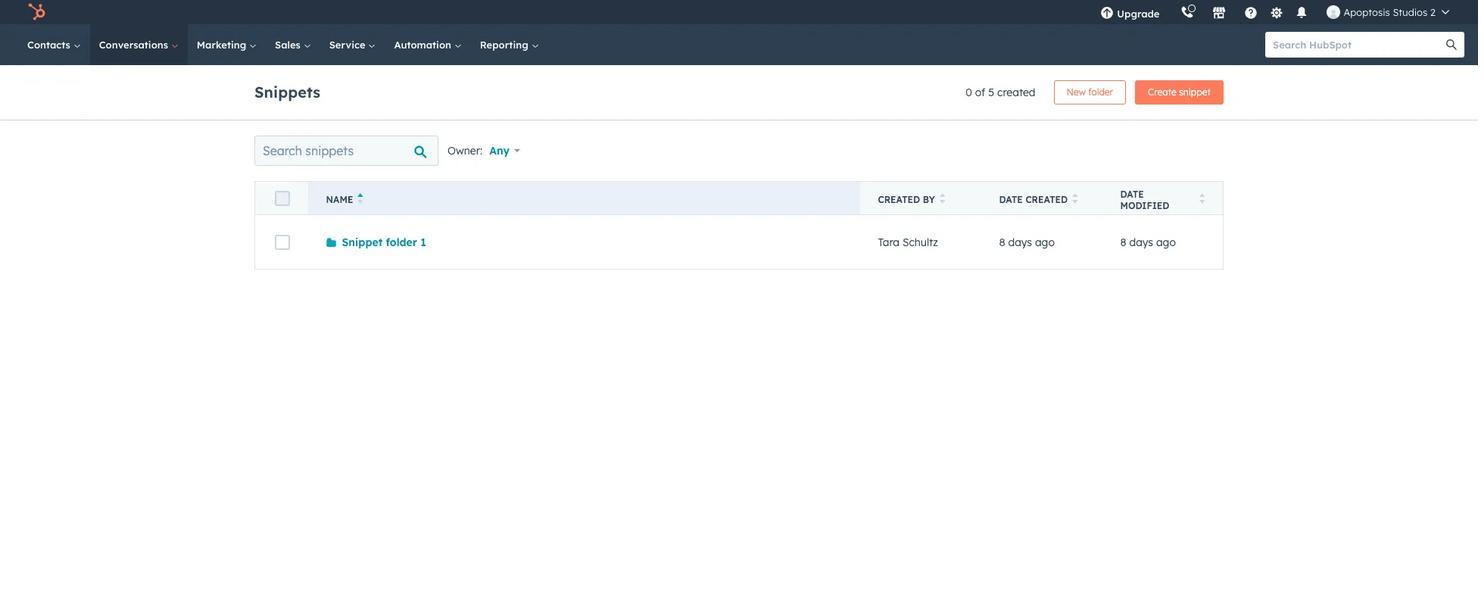 Task type: vqa. For each thing, say whether or not it's contained in the screenshot.
Tracking Code link
no



Task type: describe. For each thing, give the bounding box(es) containing it.
name button
[[308, 181, 860, 215]]

press to sort. element for created
[[1073, 193, 1078, 206]]

1 ago from the left
[[1035, 235, 1055, 249]]

settings link
[[1268, 4, 1287, 20]]

owner:
[[448, 144, 483, 158]]

calling icon button
[[1175, 2, 1201, 22]]

any
[[489, 144, 510, 158]]

0 of 5 created
[[966, 86, 1036, 99]]

service
[[329, 39, 368, 51]]

search image
[[1447, 39, 1457, 50]]

create snippet button
[[1136, 80, 1224, 105]]

created by button
[[860, 181, 981, 215]]

automation
[[394, 39, 454, 51]]

Search search field
[[255, 136, 439, 166]]

created inside snippets banner
[[998, 86, 1036, 99]]

upgrade image
[[1101, 7, 1115, 20]]

snippet
[[1180, 86, 1211, 98]]

press to sort. image
[[1073, 193, 1078, 204]]

press to sort. element for modified
[[1200, 193, 1205, 206]]

menu containing apoptosis studios 2
[[1090, 0, 1460, 24]]

ascending sort. press to sort descending. element
[[358, 193, 364, 206]]

marketing link
[[188, 24, 266, 65]]

marketing
[[197, 39, 249, 51]]

snippet folder 1
[[342, 235, 426, 249]]

snippets banner
[[255, 76, 1224, 105]]

by
[[923, 194, 935, 205]]

date created button
[[981, 181, 1103, 215]]

2
[[1431, 6, 1436, 18]]

create
[[1148, 86, 1177, 98]]

2 days from the left
[[1130, 235, 1154, 249]]

press to sort. image for by
[[940, 193, 946, 204]]

tara
[[878, 235, 900, 249]]

1
[[421, 235, 426, 249]]

automation link
[[385, 24, 471, 65]]

1 8 from the left
[[1000, 235, 1006, 249]]

2 8 from the left
[[1121, 235, 1127, 249]]

notifications button
[[1290, 0, 1315, 24]]

apoptosis studios 2 button
[[1318, 0, 1459, 24]]

service link
[[320, 24, 385, 65]]

0
[[966, 86, 973, 99]]

marketplaces button
[[1204, 0, 1236, 24]]

create snippet
[[1148, 86, 1211, 98]]

contacts link
[[18, 24, 90, 65]]



Task type: locate. For each thing, give the bounding box(es) containing it.
folder right new
[[1089, 86, 1114, 98]]

1 vertical spatial folder
[[386, 235, 417, 249]]

date modified
[[1121, 188, 1170, 211]]

2 8 days ago from the left
[[1121, 235, 1176, 249]]

1 horizontal spatial folder
[[1089, 86, 1114, 98]]

created right "5"
[[998, 86, 1036, 99]]

created
[[878, 194, 921, 205]]

press to sort. image right date modified
[[1200, 193, 1205, 204]]

1 horizontal spatial ago
[[1157, 235, 1176, 249]]

date right press to sort. image in the top of the page
[[1121, 188, 1145, 200]]

1 horizontal spatial 8
[[1121, 235, 1127, 249]]

1 8 days ago from the left
[[1000, 235, 1055, 249]]

created by
[[878, 194, 935, 205]]

new folder
[[1067, 86, 1114, 98]]

search button
[[1439, 32, 1465, 58]]

marketplaces image
[[1213, 7, 1227, 20]]

folder for new
[[1089, 86, 1114, 98]]

settings image
[[1270, 6, 1284, 20]]

notifications image
[[1296, 7, 1309, 20]]

date left press to sort. image in the top of the page
[[1000, 194, 1023, 205]]

0 horizontal spatial days
[[1009, 235, 1032, 249]]

apoptosis studios 2
[[1344, 6, 1436, 18]]

0 horizontal spatial ago
[[1035, 235, 1055, 249]]

1 vertical spatial created
[[1026, 194, 1068, 205]]

press to sort. element inside created by button
[[940, 193, 946, 206]]

press to sort. element for by
[[940, 193, 946, 206]]

Search HubSpot search field
[[1266, 32, 1451, 58]]

calling icon image
[[1181, 6, 1195, 20]]

reporting link
[[471, 24, 548, 65]]

ago
[[1035, 235, 1055, 249], [1157, 235, 1176, 249]]

studios
[[1393, 6, 1428, 18]]

0 vertical spatial folder
[[1089, 86, 1114, 98]]

press to sort. image for modified
[[1200, 193, 1205, 204]]

press to sort. element inside date created button
[[1073, 193, 1078, 206]]

8 down date created
[[1000, 235, 1006, 249]]

2 horizontal spatial press to sort. element
[[1200, 193, 1205, 206]]

8 days ago
[[1000, 235, 1055, 249], [1121, 235, 1176, 249]]

8 days ago down date created
[[1000, 235, 1055, 249]]

press to sort. image inside date modified button
[[1200, 193, 1205, 204]]

help image
[[1245, 7, 1259, 20]]

press to sort. element right date created
[[1073, 193, 1078, 206]]

3 press to sort. element from the left
[[1200, 193, 1205, 206]]

created inside button
[[1026, 194, 1068, 205]]

0 horizontal spatial date
[[1000, 194, 1023, 205]]

reporting
[[480, 39, 531, 51]]

snippets
[[255, 82, 320, 101]]

date for date modified
[[1121, 188, 1145, 200]]

conversations
[[99, 39, 171, 51]]

press to sort. image
[[940, 193, 946, 204], [1200, 193, 1205, 204]]

8
[[1000, 235, 1006, 249], [1121, 235, 1127, 249]]

of
[[975, 86, 986, 99]]

0 horizontal spatial 8
[[1000, 235, 1006, 249]]

help button
[[1239, 0, 1265, 24]]

date created
[[1000, 194, 1068, 205]]

press to sort. image inside created by button
[[940, 193, 946, 204]]

days down date created
[[1009, 235, 1032, 249]]

days down the modified
[[1130, 235, 1154, 249]]

hubspot image
[[27, 3, 45, 21]]

contacts
[[27, 39, 73, 51]]

2 press to sort. image from the left
[[1200, 193, 1205, 204]]

tara schultz
[[878, 235, 938, 249]]

8 days ago down the modified
[[1121, 235, 1176, 249]]

5
[[989, 86, 995, 99]]

menu item
[[1171, 0, 1174, 24]]

press to sort. element
[[940, 193, 946, 206], [1073, 193, 1078, 206], [1200, 193, 1205, 206]]

modified
[[1121, 200, 1170, 211]]

created
[[998, 86, 1036, 99], [1026, 194, 1068, 205]]

folder
[[1089, 86, 1114, 98], [386, 235, 417, 249]]

folder for snippet
[[386, 235, 417, 249]]

0 vertical spatial created
[[998, 86, 1036, 99]]

ago down date created
[[1035, 235, 1055, 249]]

press to sort. element right by
[[940, 193, 946, 206]]

1 horizontal spatial press to sort. element
[[1073, 193, 1078, 206]]

upgrade
[[1118, 8, 1160, 20]]

ascending sort. press to sort descending. image
[[358, 193, 364, 204]]

ago down the modified
[[1157, 235, 1176, 249]]

2 press to sort. element from the left
[[1073, 193, 1078, 206]]

tara schultz image
[[1328, 5, 1341, 19]]

1 horizontal spatial 8 days ago
[[1121, 235, 1176, 249]]

1 horizontal spatial days
[[1130, 235, 1154, 249]]

0 horizontal spatial folder
[[386, 235, 417, 249]]

1 days from the left
[[1009, 235, 1032, 249]]

snippet
[[342, 235, 383, 249]]

sales link
[[266, 24, 320, 65]]

folder inside button
[[1089, 86, 1114, 98]]

0 horizontal spatial 8 days ago
[[1000, 235, 1055, 249]]

0 horizontal spatial press to sort. image
[[940, 193, 946, 204]]

menu
[[1090, 0, 1460, 24]]

1 horizontal spatial date
[[1121, 188, 1145, 200]]

date for date created
[[1000, 194, 1023, 205]]

date inside date modified
[[1121, 188, 1145, 200]]

schultz
[[903, 235, 938, 249]]

press to sort. image right by
[[940, 193, 946, 204]]

1 horizontal spatial press to sort. image
[[1200, 193, 1205, 204]]

name
[[326, 194, 353, 205]]

any button
[[489, 136, 530, 166]]

2 ago from the left
[[1157, 235, 1176, 249]]

press to sort. element right date modified
[[1200, 193, 1205, 206]]

new
[[1067, 86, 1086, 98]]

date
[[1121, 188, 1145, 200], [1000, 194, 1023, 205]]

1 press to sort. element from the left
[[940, 193, 946, 206]]

hubspot link
[[18, 3, 57, 21]]

8 down the modified
[[1121, 235, 1127, 249]]

press to sort. element inside date modified button
[[1200, 193, 1205, 206]]

conversations link
[[90, 24, 188, 65]]

0 horizontal spatial press to sort. element
[[940, 193, 946, 206]]

folder left 1
[[386, 235, 417, 249]]

new folder button
[[1054, 80, 1126, 105]]

1 press to sort. image from the left
[[940, 193, 946, 204]]

date modified button
[[1103, 181, 1224, 215]]

days
[[1009, 235, 1032, 249], [1130, 235, 1154, 249]]

created left press to sort. image in the top of the page
[[1026, 194, 1068, 205]]

snippet folder 1 button
[[326, 235, 426, 249]]

apoptosis
[[1344, 6, 1391, 18]]

sales
[[275, 39, 304, 51]]



